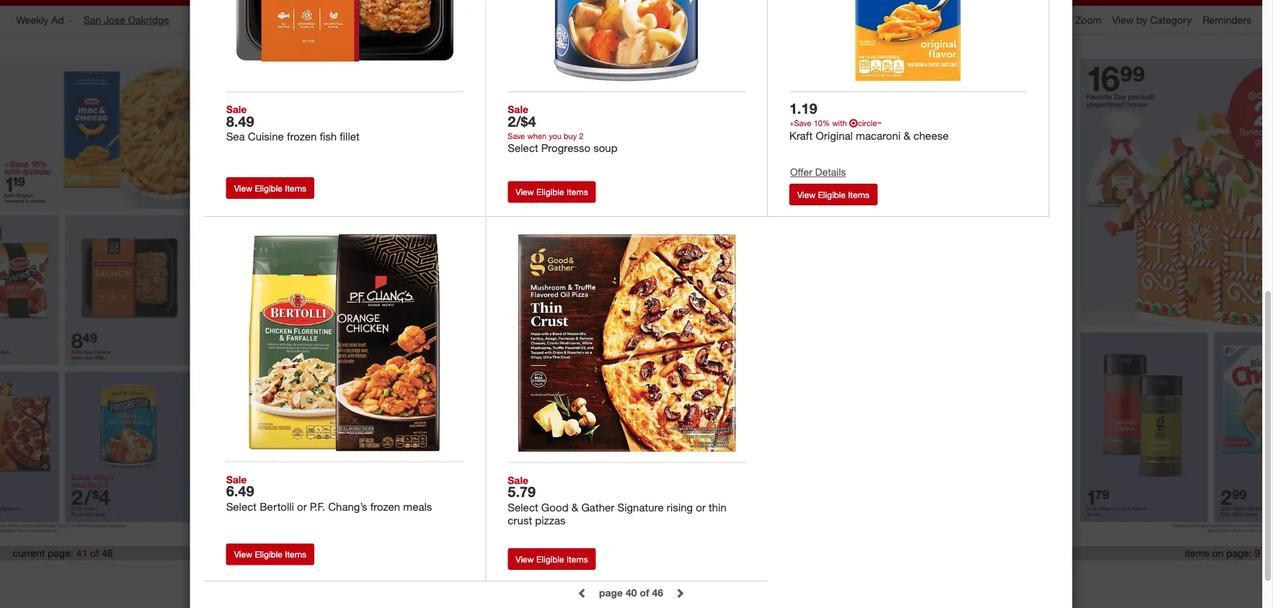 Task type: locate. For each thing, give the bounding box(es) containing it.
current page: 41 of 46
[[13, 548, 113, 560]]

san jose oakridge
[[83, 14, 169, 26]]

0 vertical spatial frozen
[[287, 130, 317, 144]]

10%
[[814, 119, 830, 128]]

eligible down cuisine
[[255, 183, 283, 194]]

macaroni
[[856, 129, 901, 142]]

0 vertical spatial &
[[904, 129, 911, 142]]

or inside sale 5.79 select good & gather signature rising or thin crust pizzas
[[696, 501, 706, 515]]

items down sale 8.49 sea cuisine frozen fish fillet
[[285, 183, 307, 194]]

0 horizontal spatial page:
[[48, 548, 73, 560]]

view down save
[[516, 187, 534, 198]]

& right good
[[572, 501, 579, 515]]

view down 6.49
[[234, 550, 252, 561]]

select progresso soup image
[[513, 0, 741, 87]]

page: left 41
[[48, 548, 73, 560]]

1 vertical spatial 2
[[579, 131, 584, 141]]

sale 6.49 select bertolli or p.f. chang's frozen meals
[[226, 474, 432, 514]]

1 horizontal spatial frozen
[[371, 501, 400, 514]]

1 horizontal spatial of
[[640, 587, 650, 600]]

0 horizontal spatial privacy
[[462, 573, 491, 584]]

select for 5.79
[[508, 501, 539, 515]]

6.49
[[226, 483, 254, 501]]

frozen inside sale 8.49 sea cuisine frozen fish fillet
[[287, 130, 317, 144]]

or left the p.f.
[[297, 501, 307, 514]]

or
[[297, 501, 307, 514], [696, 501, 706, 515]]

by
[[1137, 14, 1148, 26]]

you
[[549, 131, 562, 141]]

sale inside sale 2/$4 save when you buy 2 select progresso soup
[[508, 104, 529, 116]]

sale
[[226, 104, 247, 116], [508, 104, 529, 116], [226, 474, 247, 486], [508, 475, 529, 487]]

page 41 image
[[209, 43, 637, 539]]

frozen left fish
[[287, 130, 317, 144]]

eligible down progresso
[[537, 187, 564, 198]]

view for 6.49
[[234, 550, 252, 561]]

frozen inside 'sale 6.49 select bertolli or p.f. chang's frozen meals'
[[371, 501, 400, 514]]

2 ca from the left
[[684, 573, 697, 584]]

select down save
[[508, 142, 539, 155]]

view eligible items up based
[[516, 555, 588, 565]]

crust
[[508, 514, 532, 528]]

2 right buy
[[579, 131, 584, 141]]

1 privacy from the left
[[462, 573, 491, 584]]

privacy right the terms link
[[462, 573, 491, 584]]

privacy left ccpa image
[[699, 573, 729, 584]]

46
[[102, 548, 113, 560], [652, 587, 664, 600]]

frozen
[[287, 130, 317, 144], [371, 501, 400, 514]]

items up ads
[[567, 555, 588, 565]]

view up interest-
[[516, 555, 534, 565]]

page: left 9
[[1227, 548, 1253, 560]]

view for 2/$4
[[516, 187, 534, 198]]

act
[[661, 573, 675, 584]]

meals
[[403, 501, 432, 514]]

sale inside sale 5.79 select good & gather signature rising or thin crust pizzas
[[508, 475, 529, 487]]

sale inside sale 8.49 sea cuisine frozen fish fillet
[[226, 104, 247, 116]]

kraft
[[790, 129, 813, 142]]

items
[[285, 183, 307, 194], [567, 187, 588, 198], [849, 190, 870, 200], [285, 550, 307, 561], [567, 555, 588, 565]]

2
[[602, 9, 612, 31], [579, 131, 584, 141]]

category
[[1151, 14, 1192, 26]]

zoom link
[[1076, 13, 1113, 27]]

items down progresso
[[567, 187, 588, 198]]

weekly ad
[[16, 14, 64, 26]]

view
[[1113, 14, 1134, 26], [234, 183, 252, 194], [516, 187, 534, 198], [798, 190, 816, 200], [234, 550, 252, 561], [516, 555, 534, 565]]

view eligible items down cuisine
[[234, 183, 307, 194]]

sale 5.79 select good & gather signature rising or thin crust pizzas
[[508, 475, 727, 528]]

prices valid nov 26 - dec 2
[[392, 9, 612, 31]]

1 vertical spatial &
[[572, 501, 579, 515]]

offer
[[790, 166, 813, 179]]

0 vertical spatial 46
[[102, 548, 113, 560]]

your
[[762, 573, 780, 584]]

view by category
[[1113, 14, 1192, 26]]

0 vertical spatial 2
[[602, 9, 612, 31]]

2 inside sale 2/$4 save when you buy 2 select progresso soup
[[579, 131, 584, 141]]

select inside 'sale 6.49 select bertolli or p.f. chang's frozen meals'
[[226, 501, 257, 514]]

1 vertical spatial 46
[[652, 587, 664, 600]]

items for 2/$4
[[567, 187, 588, 198]]

kraft original macaroni & cheese image
[[795, 0, 1022, 87]]

ca supply chain act link
[[589, 573, 675, 584]]

select inside sale 2/$4 save when you buy 2 select progresso soup
[[508, 142, 539, 155]]

select left bertolli
[[226, 501, 257, 514]]

chain
[[635, 573, 658, 584]]

offer details button
[[790, 164, 851, 184]]

1 horizontal spatial privacy
[[699, 573, 729, 584]]

select inside sale 5.79 select good & gather signature rising or thin crust pizzas
[[508, 501, 539, 515]]

1 horizontal spatial or
[[696, 501, 706, 515]]

ca up page at the left
[[589, 573, 602, 584]]

items for 8.49
[[285, 183, 307, 194]]

select left good
[[508, 501, 539, 515]]

ads
[[564, 573, 580, 584]]

privacy
[[783, 573, 812, 584]]

eligible
[[255, 183, 283, 194], [537, 187, 564, 198], [818, 190, 846, 200], [255, 550, 283, 561], [537, 555, 564, 565]]

view eligible items
[[234, 183, 307, 194], [516, 187, 588, 198], [798, 190, 870, 200], [234, 550, 307, 561], [516, 555, 588, 565]]

select
[[508, 142, 539, 155], [226, 501, 257, 514], [508, 501, 539, 515]]

1 ca from the left
[[589, 573, 602, 584]]

page 43 image
[[1065, 43, 1274, 539]]

select for 6.49
[[226, 501, 257, 514]]

dialog
[[0, 0, 1274, 609]]

46 right 41
[[102, 548, 113, 560]]

view eligible items down bertolli
[[234, 550, 307, 561]]

sea cuisine frozen fish fillet image
[[231, 0, 459, 87]]

46 down act
[[652, 587, 664, 600]]

good
[[542, 501, 569, 515]]

2/$4
[[508, 113, 536, 130]]

san jose oakridge link
[[83, 13, 180, 27]]

0 horizontal spatial &
[[572, 501, 579, 515]]

eligible up based
[[537, 555, 564, 565]]

ccpa image
[[738, 569, 760, 591]]

1 horizontal spatial &
[[904, 129, 911, 142]]

0 horizontal spatial 46
[[102, 548, 113, 560]]

1 horizontal spatial 2
[[602, 9, 612, 31]]

of right 41
[[90, 548, 99, 560]]

items down bertolli
[[285, 550, 307, 561]]

page:
[[48, 548, 73, 560], [1227, 548, 1253, 560]]

1 vertical spatial of
[[640, 587, 650, 600]]

rising
[[667, 501, 693, 515]]

1 horizontal spatial 46
[[652, 587, 664, 600]]

0 vertical spatial of
[[90, 548, 99, 560]]

sale for 8.49
[[226, 104, 247, 116]]

0 horizontal spatial ca
[[589, 573, 602, 584]]

eligible down bertolli
[[255, 550, 283, 561]]

view eligible items down progresso
[[516, 187, 588, 198]]

cuisine
[[248, 130, 284, 144]]

reminders link
[[1203, 13, 1263, 27]]

weekly ad link
[[16, 13, 83, 27]]

of right 40
[[640, 587, 650, 600]]

view down sea
[[234, 183, 252, 194]]

view eligible items for 8.49
[[234, 183, 307, 194]]

0 horizontal spatial 2
[[579, 131, 584, 141]]

ca
[[589, 573, 602, 584], [684, 573, 697, 584]]

1 page: from the left
[[48, 548, 73, 560]]

1 horizontal spatial ca
[[684, 573, 697, 584]]

with
[[833, 119, 847, 128]]

sale 8.49 sea cuisine frozen fish fillet
[[226, 104, 360, 144]]

ca up chevron right icon
[[684, 573, 697, 584]]

2 right the dec
[[602, 9, 612, 31]]

0 horizontal spatial or
[[297, 501, 307, 514]]

privacy
[[462, 573, 491, 584], [699, 573, 729, 584]]

1 horizontal spatial page:
[[1227, 548, 1253, 560]]

reminders
[[1203, 14, 1252, 26]]

frozen left meals
[[371, 501, 400, 514]]

-
[[552, 9, 559, 31]]

thin
[[709, 501, 727, 515]]

& left cheese
[[904, 129, 911, 142]]

weekly
[[16, 14, 49, 26]]

interest-
[[501, 573, 535, 584]]

or left thin
[[696, 501, 706, 515]]

view for 8.49
[[234, 183, 252, 194]]

sale inside 'sale 6.49 select bertolli or p.f. chang's frozen meals'
[[226, 474, 247, 486]]

eligible for 2/$4
[[537, 187, 564, 198]]

of
[[90, 548, 99, 560], [640, 587, 650, 600]]

0 horizontal spatial frozen
[[287, 130, 317, 144]]

sale for 2/$4
[[508, 104, 529, 116]]

1 vertical spatial frozen
[[371, 501, 400, 514]]

oakridge
[[128, 14, 169, 26]]

your privacy choices link
[[738, 569, 846, 591]]

items on page: 9
[[1185, 548, 1261, 560]]



Task type: vqa. For each thing, say whether or not it's contained in the screenshot.


Task type: describe. For each thing, give the bounding box(es) containing it.
interest-based ads link
[[501, 573, 580, 584]]

1.19
[[790, 100, 818, 118]]

pizzas
[[535, 514, 566, 528]]

san
[[83, 14, 101, 26]]

dec
[[564, 9, 597, 31]]

select bertolli or p.f. chang's frozen meals link
[[226, 501, 464, 514]]

ca supply chain act
[[589, 573, 675, 584]]

sale for 6.49
[[226, 474, 247, 486]]

privacy link
[[462, 573, 491, 584]]

chang's
[[328, 501, 367, 514]]

chevron left image
[[578, 589, 588, 599]]

view down offer
[[798, 190, 816, 200]]

valid
[[447, 9, 485, 31]]

soup
[[594, 142, 618, 155]]

prices
[[392, 9, 442, 31]]

0 horizontal spatial of
[[90, 548, 99, 560]]

zoom
[[1076, 14, 1102, 26]]

select bertolli or p.f. chang's frozen meals image
[[231, 230, 459, 457]]

details
[[816, 166, 846, 179]]

5.79
[[508, 484, 536, 501]]

select progresso soup link
[[508, 142, 746, 155]]

based
[[535, 573, 561, 584]]

items
[[1185, 548, 1210, 560]]

buy
[[564, 131, 577, 141]]

fillet
[[340, 130, 360, 144]]

signature
[[618, 501, 664, 515]]

page 40 of 46
[[599, 587, 664, 600]]

eligible for 8.49
[[255, 183, 283, 194]]

view eligible items for 5.79
[[516, 555, 588, 565]]

offer details
[[790, 166, 846, 179]]

2 privacy from the left
[[699, 573, 729, 584]]

& inside sale 5.79 select good & gather signature rising or thin crust pizzas
[[572, 501, 579, 515]]

sale 2/$4 save when you buy 2 select progresso soup
[[508, 104, 618, 155]]

+save
[[790, 119, 812, 128]]

your privacy choices
[[762, 573, 846, 584]]

ca for ca privacy
[[684, 573, 697, 584]]

supply
[[604, 573, 632, 584]]

kraft original macaroni & cheese link
[[790, 129, 1027, 142]]

choices
[[815, 573, 846, 584]]

◎circle™
[[849, 119, 882, 128]]

items for 5.79
[[567, 555, 588, 565]]

terms
[[428, 573, 452, 584]]

view eligible items for 2/$4
[[516, 187, 588, 198]]

eligible for 5.79
[[537, 555, 564, 565]]

bertolli
[[260, 501, 294, 514]]

eligible for 6.49
[[255, 550, 283, 561]]

view left the by
[[1113, 14, 1134, 26]]

select good & gather signature rising or thin crust pizzas image
[[513, 230, 741, 458]]

view for 5.79
[[516, 555, 534, 565]]

current
[[13, 548, 45, 560]]

sale for 5.79
[[508, 475, 529, 487]]

2 for dec
[[602, 9, 612, 31]]

fish
[[320, 130, 337, 144]]

page 42 image
[[637, 43, 1065, 539]]

2 for buy
[[579, 131, 584, 141]]

ad
[[51, 14, 64, 26]]

original
[[816, 129, 853, 142]]

items down offer details button
[[849, 190, 870, 200]]

view eligible items down details
[[798, 190, 870, 200]]

ca for ca supply chain act
[[589, 573, 602, 584]]

interest-based ads
[[501, 573, 580, 584]]

p.f.
[[310, 501, 325, 514]]

on
[[1213, 548, 1224, 560]]

gather
[[582, 501, 615, 515]]

when
[[528, 131, 547, 141]]

& inside 1.19 +save 10% with ◎circle™ kraft original macaroni & cheese
[[904, 129, 911, 142]]

sea cuisine frozen fish fillet link
[[226, 130, 464, 144]]

page 40 of 46 element
[[599, 587, 664, 600]]

41
[[76, 548, 87, 560]]

items for 6.49
[[285, 550, 307, 561]]

jose
[[104, 14, 125, 26]]

ca privacy link
[[684, 573, 729, 584]]

40
[[626, 587, 637, 600]]

page 40 image
[[0, 43, 209, 539]]

terms link
[[428, 573, 452, 584]]

ca privacy
[[684, 573, 729, 584]]

save
[[508, 131, 525, 141]]

eligible down details
[[818, 190, 846, 200]]

2 page: from the left
[[1227, 548, 1253, 560]]

sea
[[226, 130, 245, 144]]

of inside dialog
[[640, 587, 650, 600]]

page
[[599, 587, 623, 600]]

or inside 'sale 6.49 select bertolli or p.f. chang's frozen meals'
[[297, 501, 307, 514]]

9
[[1255, 548, 1261, 560]]

view eligible items for 6.49
[[234, 550, 307, 561]]

zoom-in element
[[1076, 14, 1102, 26]]

select good & gather signature rising or thin crust pizzas link
[[508, 501, 746, 528]]

chevron right image
[[675, 589, 685, 599]]

8.49
[[226, 113, 254, 130]]

nov
[[490, 9, 522, 31]]

1.19 +save 10% with ◎circle™ kraft original macaroni & cheese
[[790, 100, 949, 142]]

view by category link
[[1113, 14, 1203, 26]]

cheese
[[914, 129, 949, 142]]

progresso
[[542, 142, 591, 155]]

dialog containing 1.19
[[0, 0, 1274, 609]]

26
[[527, 9, 547, 31]]



